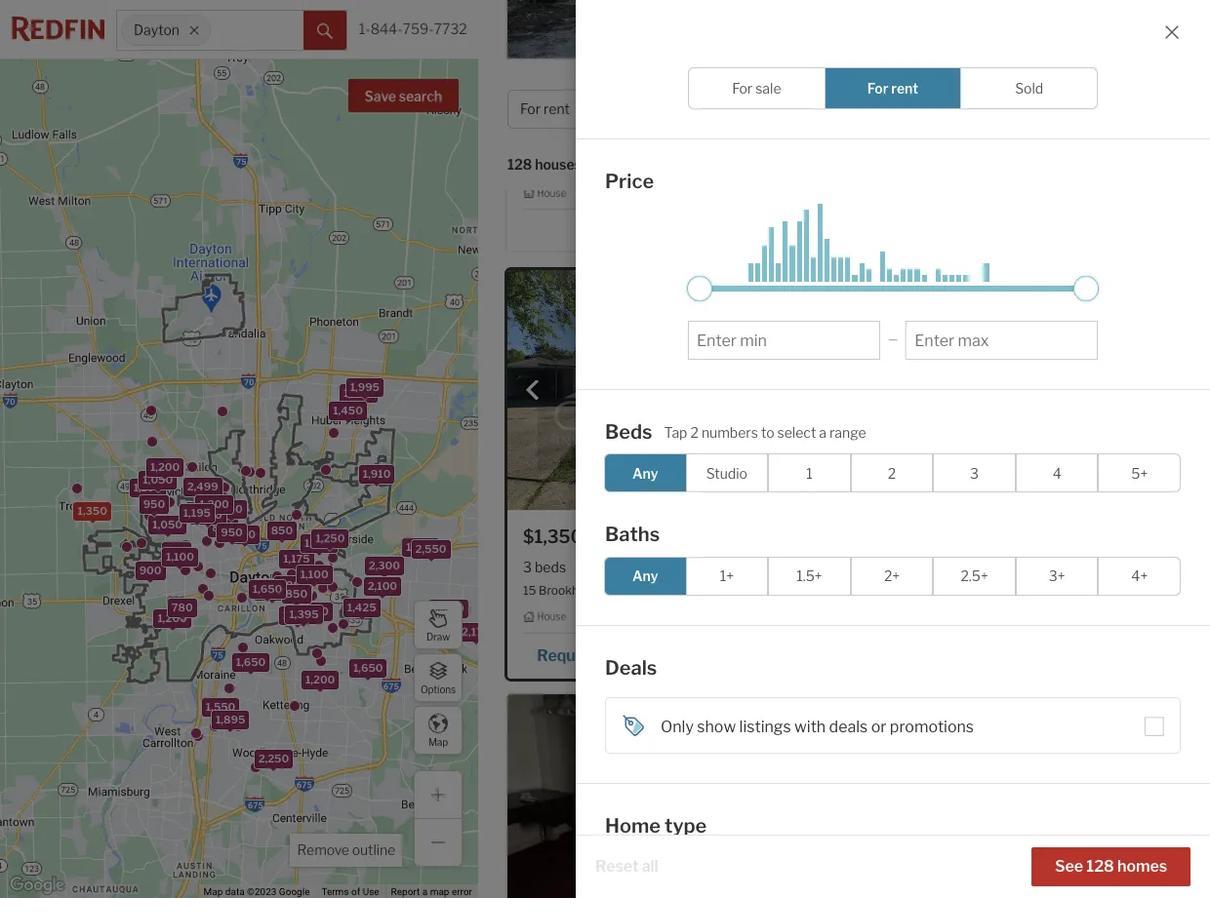 Task type: vqa. For each thing, say whether or not it's contained in the screenshot.
2.5+
yes



Task type: describe. For each thing, give the bounding box(es) containing it.
1,450
[[333, 404, 363, 418]]

7732
[[434, 21, 467, 37]]

or
[[871, 718, 887, 737]]

beds / baths
[[817, 101, 898, 117]]

alter
[[901, 584, 928, 599]]

baths for 2 beds
[[942, 135, 978, 152]]

filters
[[999, 101, 1036, 117]]

beds for 4 beds
[[880, 559, 911, 576]]

1-
[[359, 21, 371, 37]]

850 up 1,525
[[286, 587, 308, 601]]

select
[[777, 424, 816, 441]]

1-844-759-7732
[[359, 21, 467, 37]]

oh right remove house icon
[[783, 79, 816, 104]]

2+ radio
[[851, 557, 933, 596]]

listings
[[739, 718, 791, 737]]

1 vertical spatial 1,350
[[78, 505, 107, 519]]

dayton, for 15 brookhaven dr, dayton, oh 45426
[[624, 584, 666, 599]]

studio
[[706, 465, 748, 482]]

1,550
[[206, 700, 236, 714]]

baths for 4 beds
[[944, 559, 980, 576]]

1,395
[[289, 608, 319, 622]]

beds for 3 beds
[[535, 559, 566, 576]]

0 horizontal spatial 1,100
[[133, 481, 162, 495]]

see 128 homes
[[1055, 858, 1167, 877]]

$1,350
[[523, 527, 583, 548]]

Enter max text field
[[915, 331, 1089, 350]]

houses
[[508, 79, 584, 104]]

beds for 5 beds
[[535, 135, 566, 152]]

1 vertical spatial 2
[[691, 424, 699, 441]]

2 for "2" option
[[888, 465, 896, 482]]

1
[[806, 465, 813, 482]]

Enter min text field
[[697, 331, 871, 350]]

0 horizontal spatial 1,250
[[193, 509, 222, 522]]

3 for 3
[[970, 465, 979, 482]]

photo of 60 rogge st, dayton, oh 45409 image
[[508, 695, 834, 899]]

1 vertical spatial 1,050
[[152, 518, 183, 532]]

house inside button
[[719, 101, 760, 117]]

©2023
[[247, 887, 277, 898]]

45405
[[666, 160, 704, 174]]

3,151 sq ft
[[647, 135, 712, 152]]

1,425
[[347, 601, 376, 615]]

beds for beds / baths
[[817, 101, 850, 117]]

save search button
[[348, 79, 459, 112]]

houses
[[535, 157, 582, 173]]

for for for rent checkbox
[[868, 80, 889, 97]]

759-
[[403, 21, 434, 37]]

new 35 hrs ago
[[870, 707, 955, 719]]

3+ radio
[[1016, 557, 1099, 596]]

beds for 2 beds
[[879, 135, 910, 152]]

1 vertical spatial house
[[537, 187, 566, 199]]

photo of 3685 briar pl, dayton, oh 45405 image
[[508, 0, 834, 86]]

0 vertical spatial for
[[589, 79, 618, 104]]

photo of 128 jay st unit 128, dayton, oh 45410 image
[[852, 0, 1178, 86]]

any for studio
[[632, 465, 658, 482]]

only show listings with deals or promotions
[[661, 718, 974, 737]]

home type
[[605, 815, 707, 838]]

oh for 6807 alter rd, dayton, oh 45424
[[995, 584, 1012, 599]]

35
[[896, 707, 909, 719]]

— for 1.5 baths
[[645, 559, 657, 576]]

report a map error link
[[391, 887, 472, 898]]

4 beds
[[868, 559, 911, 576]]

google image
[[5, 874, 69, 899]]

save search
[[365, 88, 442, 104]]

2,800
[[433, 602, 464, 616]]

price
[[605, 170, 654, 193]]

all
[[979, 101, 996, 117]]

remove
[[297, 842, 349, 859]]

780
[[172, 602, 193, 615]]

rd,
[[930, 584, 948, 599]]

1 vertical spatial for
[[585, 157, 603, 173]]

900
[[139, 564, 162, 578]]

sq up 15 brookhaven dr, dayton, oh 45426
[[661, 559, 676, 576]]

1,700
[[406, 541, 436, 554]]

2+
[[884, 568, 900, 585]]

map region
[[0, 49, 495, 899]]

1,000 down 1,175
[[278, 579, 308, 593]]

For sale checkbox
[[688, 67, 825, 109]]

0 vertical spatial a
[[819, 424, 827, 441]]

to
[[761, 424, 775, 441]]

rent inside checkbox
[[891, 80, 919, 97]]

3 beds
[[523, 559, 566, 576]]

6807 alter rd, dayton, oh 45424
[[868, 584, 1052, 599]]

4+ radio
[[1099, 557, 1181, 596]]

1.5 for $1,350
[[577, 559, 595, 576]]

map button
[[414, 707, 463, 755]]

— sq ft for 2.5 baths
[[991, 559, 1036, 576]]

995
[[166, 544, 188, 558]]

new
[[870, 707, 894, 719]]

2.5 baths
[[922, 559, 980, 576]]

request a tour button
[[523, 640, 666, 669]]

terms of use link
[[322, 887, 379, 898]]

1,910
[[363, 468, 391, 481]]

1.5 baths for $1,000 /mo
[[921, 135, 978, 152]]

only
[[661, 718, 694, 737]]

baths for 3 beds
[[598, 559, 634, 576]]

3+
[[1049, 568, 1065, 585]]

baths for 5 beds
[[601, 135, 637, 152]]

3 checkbox
[[933, 454, 1016, 493]]

home
[[605, 815, 661, 838]]

1 vertical spatial 1,100
[[166, 551, 194, 564]]

houses for rent in dayton, oh
[[508, 79, 816, 104]]

For rent checkbox
[[824, 67, 962, 109]]

1 checkbox
[[768, 454, 851, 493]]

2,250
[[258, 752, 289, 766]]

a for report a map error
[[422, 887, 428, 898]]

1.5 baths for $1,350 /mo
[[577, 559, 634, 576]]

3685
[[523, 160, 554, 174]]

error
[[452, 887, 472, 898]]

1+
[[720, 568, 734, 585]]

option group containing for sale
[[688, 67, 1098, 109]]

remove house image
[[770, 103, 782, 115]]

3.5
[[577, 135, 598, 152]]

search
[[399, 88, 442, 104]]

5
[[523, 135, 532, 152]]

1.5+
[[797, 568, 822, 585]]

submit search image
[[317, 23, 333, 39]]

2,300
[[369, 559, 400, 573]]

numbers
[[702, 424, 758, 441]]

maximum price slider
[[1074, 276, 1099, 301]]

sq up 45405
[[684, 135, 699, 152]]

/
[[853, 101, 857, 117]]

terms
[[322, 887, 349, 898]]

3.5 baths
[[577, 135, 637, 152]]

see 128 homes button
[[1032, 848, 1191, 887]]

favorite button image
[[793, 102, 818, 127]]

outline
[[352, 842, 395, 859]]

of
[[351, 887, 360, 898]]

0 vertical spatial 1,350
[[989, 135, 1025, 152]]



Task type: locate. For each thing, give the bounding box(es) containing it.
3 right "2" option
[[970, 465, 979, 482]]

1 vertical spatial 1,250
[[316, 532, 345, 546]]

sale
[[756, 80, 781, 97]]

any inside option
[[632, 568, 658, 585]]

1.5 baths down $1,000 /mo
[[921, 135, 978, 152]]

1,100 down 1,175
[[300, 568, 329, 582]]

Sold checkbox
[[961, 67, 1098, 109]]

1 horizontal spatial 2
[[868, 135, 876, 152]]

2 vertical spatial rent
[[606, 157, 633, 173]]

for rent up $1,000
[[868, 80, 919, 97]]

a left the range
[[819, 424, 827, 441]]

1 horizontal spatial — sq ft
[[991, 559, 1036, 576]]

2,175
[[462, 626, 490, 640]]

1.5 baths
[[921, 135, 978, 152], [577, 559, 634, 576]]

4 for 4 beds
[[868, 559, 877, 576]]

0 horizontal spatial rent
[[544, 101, 570, 117]]

1 any from the top
[[632, 465, 658, 482]]

for
[[732, 80, 753, 97], [868, 80, 889, 97], [520, 101, 541, 117]]

report a map error
[[391, 887, 472, 898]]

1 horizontal spatial for
[[732, 80, 753, 97]]

a left tour
[[602, 647, 611, 665]]

0 horizontal spatial 128
[[508, 157, 532, 173]]

1 vertical spatial 1.5
[[577, 559, 595, 576]]

1 vertical spatial /mo
[[583, 527, 616, 548]]

oh left "45424"
[[995, 584, 1012, 599]]

for inside button
[[520, 101, 541, 117]]

oh down 3,151
[[646, 160, 663, 174]]

baths inside beds / baths button
[[860, 101, 898, 117]]

beds up houses
[[535, 135, 566, 152]]

rent down 3.5 baths
[[606, 157, 633, 173]]

0 vertical spatial 128
[[508, 157, 532, 173]]

1,895
[[216, 714, 245, 727]]

for rent button
[[508, 90, 608, 129]]

— sq ft for 1.5 baths
[[645, 559, 689, 576]]

tap 2 numbers to select a range
[[664, 424, 866, 441]]

1.5 baths up the dr,
[[577, 559, 634, 576]]

1 horizontal spatial 1.5
[[921, 135, 939, 152]]

2 inside option
[[888, 465, 896, 482]]

$2,499
[[523, 103, 585, 123]]

0 horizontal spatial 4
[[868, 559, 877, 576]]

0 horizontal spatial a
[[422, 887, 428, 898]]

0 horizontal spatial 3
[[523, 559, 532, 576]]

/mo
[[929, 103, 962, 123], [583, 527, 616, 548]]

brookhaven
[[539, 584, 605, 599]]

$1,000
[[868, 103, 929, 123]]

options button
[[414, 654, 463, 703]]

beds left /
[[817, 101, 850, 117]]

1 vertical spatial 3
[[523, 559, 532, 576]]

Any radio
[[604, 557, 687, 596]]

1 vertical spatial 128
[[1087, 858, 1115, 877]]

None checkbox
[[751, 849, 889, 899], [897, 849, 1035, 899], [1043, 849, 1181, 899], [751, 849, 889, 899], [897, 849, 1035, 899], [1043, 849, 1181, 899]]

baths up any option in the bottom of the page
[[605, 523, 660, 547]]

2 vertical spatial 2
[[888, 465, 896, 482]]

show
[[697, 718, 736, 737]]

— sq ft up '45426'
[[645, 559, 689, 576]]

None checkbox
[[605, 849, 743, 899]]

2
[[868, 135, 876, 152], [691, 424, 699, 441], [888, 465, 896, 482]]

with
[[795, 718, 826, 737]]

6807
[[868, 584, 898, 599]]

0 vertical spatial rent
[[891, 80, 919, 97]]

favorite button checkbox
[[793, 102, 818, 127]]

1 horizontal spatial 3
[[970, 465, 979, 482]]

1 horizontal spatial baths
[[860, 101, 898, 117]]

rent
[[623, 79, 672, 104]]

4+
[[1132, 568, 1148, 585]]

4 for 4
[[1053, 465, 1062, 482]]

1 horizontal spatial for rent
[[868, 80, 919, 97]]

/mo for $1,350
[[583, 527, 616, 548]]

128 right see
[[1087, 858, 1115, 877]]

for inside option
[[732, 80, 753, 97]]

beds
[[535, 135, 566, 152], [879, 135, 910, 152], [535, 559, 566, 576], [880, 559, 911, 576]]

5+ checkbox
[[1099, 454, 1181, 493]]

baths right /
[[860, 101, 898, 117]]

map
[[428, 736, 448, 748], [204, 887, 223, 898]]

1,100
[[133, 481, 162, 495], [166, 551, 194, 564], [300, 568, 329, 582]]

0 vertical spatial beds
[[817, 101, 850, 117]]

rent up 5 beds
[[544, 101, 570, 117]]

any for 1+
[[632, 568, 658, 585]]

0 vertical spatial 1,050
[[143, 473, 173, 487]]

5 beds
[[523, 135, 566, 152]]

0 horizontal spatial for rent
[[520, 101, 570, 117]]

1,525
[[283, 610, 312, 623]]

4 left the '2+'
[[868, 559, 877, 576]]

for up 5
[[520, 101, 541, 117]]

2 horizontal spatial 1,100
[[300, 568, 329, 582]]

0 vertical spatial any
[[632, 465, 658, 482]]

$1,350 /mo
[[523, 527, 616, 548]]

sq down filters
[[1028, 135, 1043, 152]]

ft down sold checkbox
[[1046, 135, 1057, 152]]

house down houses
[[537, 187, 566, 199]]

draw button
[[414, 601, 463, 650]]

google
[[279, 887, 310, 898]]

sq
[[684, 135, 699, 152], [1028, 135, 1043, 152], [661, 559, 676, 576], [1007, 559, 1022, 576]]

for inside checkbox
[[868, 80, 889, 97]]

0 vertical spatial baths
[[860, 101, 898, 117]]

1 vertical spatial rent
[[544, 101, 570, 117]]

1 vertical spatial baths
[[605, 523, 660, 547]]

1 horizontal spatial a
[[602, 647, 611, 665]]

1 vertical spatial 4
[[868, 559, 877, 576]]

2 horizontal spatial a
[[819, 424, 827, 441]]

1 — sq ft from the left
[[645, 559, 689, 576]]

ft up "45424"
[[1025, 559, 1036, 576]]

None search field
[[211, 11, 303, 50]]

2 horizontal spatial —
[[991, 559, 1003, 576]]

dayton, for 6807 alter rd, dayton, oh 45424
[[951, 584, 992, 599]]

map for map
[[428, 736, 448, 748]]

1 horizontal spatial 128
[[1087, 858, 1115, 877]]

tap
[[664, 424, 688, 441]]

dr,
[[607, 584, 622, 599]]

1,100 down 1,195
[[166, 551, 194, 564]]

beds / baths button
[[804, 90, 935, 129]]

2.5+ radio
[[933, 557, 1016, 596]]

1,000 up 1,525
[[258, 582, 289, 595]]

a for request a tour
[[602, 647, 611, 665]]

1 horizontal spatial —
[[888, 332, 898, 347]]

oh
[[783, 79, 816, 104], [646, 160, 663, 174], [669, 584, 686, 599], [995, 584, 1012, 599]]

beds down $1,350
[[535, 559, 566, 576]]

2 horizontal spatial 2
[[888, 465, 896, 482]]

photo of 2100 rugby rd, dayton, oh 45406 image
[[852, 695, 1178, 899]]

2 left 3 "checkbox"
[[888, 465, 896, 482]]

minimum price slider
[[687, 276, 713, 301]]

2 horizontal spatial 1,350
[[989, 135, 1025, 152]]

2 vertical spatial 1,100
[[300, 568, 329, 582]]

3 for 3 beds
[[523, 559, 532, 576]]

850 up 1,175
[[271, 524, 293, 538]]

house down for sale
[[719, 101, 760, 117]]

0 horizontal spatial 1.5 baths
[[577, 559, 634, 576]]

baths up the dr,
[[598, 559, 634, 576]]

4 inside "checkbox"
[[1053, 465, 1062, 482]]

beds down $1,000
[[879, 135, 910, 152]]

2 — sq ft from the left
[[991, 559, 1036, 576]]

ft up 45405
[[702, 135, 712, 152]]

house
[[719, 101, 760, 117], [537, 187, 566, 199], [537, 611, 566, 623]]

beds for beds
[[605, 420, 653, 444]]

1,050 up 995 in the bottom left of the page
[[152, 518, 183, 532]]

rent inside button
[[544, 101, 570, 117]]

2 beds
[[868, 135, 910, 152]]

/mo up the dr,
[[583, 527, 616, 548]]

map for map data ©2023 google
[[204, 887, 223, 898]]

2 vertical spatial house
[[537, 611, 566, 623]]

2 any from the top
[[632, 568, 658, 585]]

sq up "45424"
[[1007, 559, 1022, 576]]

dayton, for 3685 briar pl, dayton, oh 45405
[[601, 160, 643, 174]]

1.5 for $1,000
[[921, 135, 939, 152]]

baths down the all filters button
[[942, 135, 978, 152]]

1,100 left the 2,499 at the left bottom
[[133, 481, 162, 495]]

1 vertical spatial any
[[632, 568, 658, 585]]

2 vertical spatial a
[[422, 887, 428, 898]]

option group
[[688, 67, 1098, 109], [604, 454, 1181, 493], [604, 557, 1181, 596], [605, 849, 1181, 899]]

see
[[1055, 858, 1084, 877]]

sold
[[1015, 80, 1044, 97]]

baths
[[860, 101, 898, 117], [605, 523, 660, 547]]

tour
[[614, 647, 645, 665]]

1.5+ radio
[[768, 557, 851, 596]]

deals
[[605, 656, 657, 680]]

1 vertical spatial a
[[602, 647, 611, 665]]

1+ radio
[[686, 557, 768, 596]]

any left the 'studio' option
[[632, 465, 658, 482]]

ft up '45426'
[[679, 559, 689, 576]]

1 horizontal spatial 4
[[1053, 465, 1062, 482]]

for
[[589, 79, 618, 104], [585, 157, 603, 173]]

2 for 2 beds
[[868, 135, 876, 152]]

0 horizontal spatial /mo
[[583, 527, 616, 548]]

beds inside button
[[817, 101, 850, 117]]

beds up 6807
[[880, 559, 911, 576]]

4 checkbox
[[1016, 454, 1099, 493]]

4
[[1053, 465, 1062, 482], [868, 559, 877, 576]]

for sale
[[732, 80, 781, 97]]

1 horizontal spatial 1,100
[[166, 551, 194, 564]]

1 horizontal spatial map
[[428, 736, 448, 748]]

15 brookhaven dr, dayton, oh 45426
[[523, 584, 726, 599]]

128 down 5
[[508, 157, 532, 173]]

0 vertical spatial 3
[[970, 465, 979, 482]]

photo of 15 brookhaven dr, dayton, oh 45426 image
[[508, 270, 834, 510]]

/mo for $1,000
[[929, 103, 962, 123]]

for down 3.5
[[585, 157, 603, 173]]

4 right 3 "checkbox"
[[1053, 465, 1062, 482]]

for rent inside checkbox
[[868, 80, 919, 97]]

1 horizontal spatial /mo
[[929, 103, 962, 123]]

0 horizontal spatial 1,350
[[78, 505, 107, 519]]

map down the options
[[428, 736, 448, 748]]

1 horizontal spatial 1,350
[[304, 537, 334, 550]]

3 inside "checkbox"
[[970, 465, 979, 482]]

1,195
[[183, 507, 211, 521]]

map left data
[[204, 887, 223, 898]]

all filters
[[979, 101, 1036, 117]]

for rent up 5 beds
[[520, 101, 570, 117]]

for up beds / baths
[[868, 80, 889, 97]]

in
[[677, 79, 695, 104]]

0 horizontal spatial beds
[[605, 420, 653, 444]]

baths up '6807 alter rd, dayton, oh 45424'
[[944, 559, 980, 576]]

1 horizontal spatial rent
[[606, 157, 633, 173]]

Any checkbox
[[604, 454, 687, 493]]

rent up $1,000
[[891, 80, 919, 97]]

for left sale
[[732, 80, 753, 97]]

0 horizontal spatial 1.5
[[577, 559, 595, 576]]

dayton
[[134, 22, 180, 38]]

hrs
[[911, 707, 932, 719]]

/mo left all
[[929, 103, 962, 123]]

0 vertical spatial 1.5
[[921, 135, 939, 152]]

1 horizontal spatial 1,250
[[316, 532, 345, 546]]

range
[[830, 424, 866, 441]]

1 vertical spatial map
[[204, 887, 223, 898]]

for left rent
[[589, 79, 618, 104]]

— for 2.5 baths
[[991, 559, 1003, 576]]

1 vertical spatial beds
[[605, 420, 653, 444]]

850 down the 2,499 at the left bottom
[[212, 521, 234, 534]]

2 horizontal spatial for
[[868, 80, 889, 97]]

for rent inside button
[[520, 101, 570, 117]]

for for for sale option
[[732, 80, 753, 97]]

0 vertical spatial map
[[428, 736, 448, 748]]

oh for 3685 briar pl, dayton, oh 45405
[[646, 160, 663, 174]]

1.5
[[921, 135, 939, 152], [577, 559, 595, 576]]

15
[[523, 584, 536, 599]]

0 horizontal spatial for
[[520, 101, 541, 117]]

0 horizontal spatial —
[[645, 559, 657, 576]]

2 horizontal spatial rent
[[891, 80, 919, 97]]

1-844-759-7732 link
[[359, 21, 467, 37]]

use
[[363, 887, 379, 898]]

3 up 15
[[523, 559, 532, 576]]

Studio checkbox
[[686, 454, 768, 493]]

1.5 down $1,000 /mo
[[921, 135, 939, 152]]

1 vertical spatial 1.5 baths
[[577, 559, 634, 576]]

2 down beds / baths button
[[868, 135, 876, 152]]

0 vertical spatial house
[[719, 101, 760, 117]]

0 horizontal spatial — sq ft
[[645, 559, 689, 576]]

beds up the 'any' "checkbox" on the bottom of the page
[[605, 420, 653, 444]]

128 inside button
[[1087, 858, 1115, 877]]

0 vertical spatial /mo
[[929, 103, 962, 123]]

map data ©2023 google
[[204, 887, 310, 898]]

2 checkbox
[[851, 454, 933, 493]]

remove dayton image
[[189, 24, 200, 36]]

a left map
[[422, 887, 428, 898]]

draw
[[427, 631, 450, 643]]

2 vertical spatial 1,350
[[304, 537, 334, 550]]

a inside button
[[602, 647, 611, 665]]

pl,
[[585, 160, 599, 174]]

1,050 left the 2,499 at the left bottom
[[143, 473, 173, 487]]

any inside "checkbox"
[[632, 465, 658, 482]]

ago
[[934, 707, 955, 719]]

beds
[[817, 101, 850, 117], [605, 420, 653, 444]]

house button
[[706, 90, 797, 129]]

0 horizontal spatial map
[[204, 887, 223, 898]]

1 vertical spatial for rent
[[520, 101, 570, 117]]

— sq ft up "45424"
[[991, 559, 1036, 576]]

1 horizontal spatial 1.5 baths
[[921, 135, 978, 152]]

oh for 15 brookhaven dr, dayton, oh 45426
[[669, 584, 686, 599]]

map inside "button"
[[428, 736, 448, 748]]

previous button image
[[523, 381, 543, 400]]

1 horizontal spatial beds
[[817, 101, 850, 117]]

1.5 up brookhaven
[[577, 559, 595, 576]]

0 vertical spatial 1,250
[[193, 509, 222, 522]]

0 vertical spatial 4
[[1053, 465, 1062, 482]]

request a tour
[[537, 647, 645, 665]]

0 horizontal spatial baths
[[605, 523, 660, 547]]

for rent
[[868, 80, 919, 97], [520, 101, 570, 117]]

0 vertical spatial for rent
[[868, 80, 919, 97]]

0 vertical spatial 2
[[868, 135, 876, 152]]

2 right tap
[[691, 424, 699, 441]]

save
[[365, 88, 396, 104]]

terms of use
[[322, 887, 379, 898]]

$1,000 /mo
[[868, 103, 962, 123]]

request
[[537, 647, 599, 665]]

1,175
[[283, 553, 310, 567]]

0 vertical spatial 1.5 baths
[[921, 135, 978, 152]]

844-
[[371, 21, 403, 37]]

0 vertical spatial 1,100
[[133, 481, 162, 495]]

5+
[[1132, 465, 1148, 482]]

photo of 6807 alter rd, dayton, oh 45424 image
[[852, 270, 1178, 510]]

2,499
[[187, 480, 218, 494]]

baths up '3685 briar pl, dayton, oh 45405'
[[601, 135, 637, 152]]

remove outline button
[[290, 835, 402, 868]]

oh left '45426'
[[669, 584, 686, 599]]

house down brookhaven
[[537, 611, 566, 623]]

0 horizontal spatial 2
[[691, 424, 699, 441]]

next button image
[[798, 381, 818, 400]]

1,350 sq ft
[[989, 135, 1057, 152]]

any right the dr,
[[632, 568, 658, 585]]

dayton,
[[700, 79, 779, 104], [601, 160, 643, 174], [624, 584, 666, 599], [951, 584, 992, 599]]

type
[[665, 815, 707, 838]]



